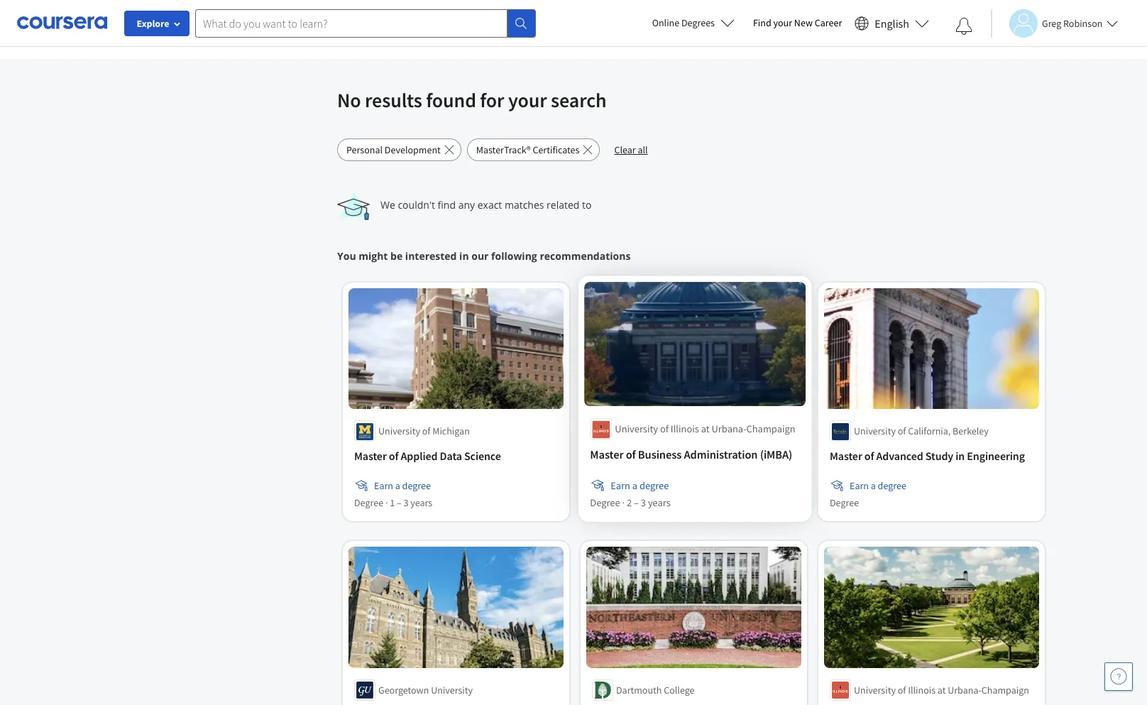 Task type: describe. For each thing, give the bounding box(es) containing it.
exact
[[478, 198, 502, 212]]

clear
[[615, 143, 636, 156]]

online
[[652, 16, 680, 29]]

university of california, berkeley
[[854, 425, 989, 438]]

find
[[753, 16, 772, 29]]

applied
[[401, 449, 438, 463]]

explore
[[137, 17, 169, 30]]

you
[[337, 249, 356, 263]]

california,
[[908, 425, 951, 438]]

college
[[664, 684, 695, 697]]

degree for business
[[640, 479, 669, 492]]

find
[[438, 198, 456, 212]]

following
[[491, 249, 537, 263]]

degree for advanced
[[878, 480, 907, 492]]

0 vertical spatial urbana-
[[712, 423, 747, 436]]

degrees
[[682, 16, 715, 29]]

clear all
[[615, 143, 648, 156]]

3 for business
[[641, 497, 646, 510]]

master for master of applied data science
[[354, 449, 387, 463]]

years for applied
[[411, 497, 433, 509]]

earn a degree for applied
[[374, 480, 431, 492]]

personal development button
[[337, 138, 461, 161]]

degree for master of applied data science
[[354, 497, 384, 509]]

certificates
[[533, 143, 580, 156]]

michigan
[[433, 425, 470, 438]]

greg robinson button
[[991, 9, 1119, 37]]

· for business
[[622, 497, 625, 510]]

university of michigan
[[379, 425, 470, 438]]

show notifications image
[[956, 18, 973, 35]]

clear all button
[[606, 138, 657, 161]]

university for applied
[[379, 425, 420, 438]]

university for advanced
[[854, 425, 896, 438]]

master of applied data science link
[[354, 448, 558, 465]]

in for interested
[[460, 249, 469, 263]]

explore button
[[124, 11, 190, 36]]

1 vertical spatial illinois
[[908, 684, 936, 697]]

dartmouth college
[[616, 684, 695, 697]]

3 for applied
[[404, 497, 409, 509]]

default results icon image
[[337, 192, 370, 220]]

dartmouth
[[616, 684, 662, 697]]

1 horizontal spatial champaign
[[982, 684, 1030, 697]]

be
[[391, 249, 403, 263]]

online degrees
[[652, 16, 715, 29]]

we
[[381, 198, 395, 212]]

we couldn't find any exact matches related to
[[381, 198, 592, 212]]

google
[[418, 1, 447, 14]]

new
[[795, 16, 813, 29]]

english button
[[850, 0, 935, 46]]

· for applied
[[386, 497, 388, 509]]

all
[[638, 143, 648, 156]]

administration
[[684, 448, 758, 462]]

master of advanced study in engineering link
[[830, 448, 1034, 465]]

couldn't
[[398, 198, 435, 212]]

find your new career link
[[746, 14, 850, 32]]

you might be interested in our following recommendations
[[337, 249, 631, 263]]

in for study
[[956, 449, 965, 463]]

– for applied
[[397, 497, 402, 509]]

online degrees button
[[641, 7, 746, 38]]

master of business administration (imba)
[[590, 448, 793, 462]]

search
[[551, 87, 607, 113]]

years for business
[[648, 497, 671, 510]]



Task type: vqa. For each thing, say whether or not it's contained in the screenshot.
first list from the bottom
no



Task type: locate. For each thing, give the bounding box(es) containing it.
career
[[815, 16, 842, 29]]

What do you want to learn? text field
[[195, 9, 508, 37]]

university of illinois at urbana-champaign
[[615, 423, 796, 436], [854, 684, 1030, 697]]

help center image
[[1111, 668, 1128, 685]]

earn a degree up degree · 1 – 3 years
[[374, 480, 431, 492]]

recommendations
[[540, 249, 631, 263]]

earn a degree
[[611, 479, 669, 492], [374, 480, 431, 492], [850, 480, 907, 492]]

in right study
[[956, 449, 965, 463]]

master of business administration (imba) link
[[590, 446, 800, 464]]

1 horizontal spatial university of illinois at urbana-champaign
[[854, 684, 1030, 697]]

to
[[582, 198, 592, 212]]

0 horizontal spatial your
[[508, 87, 547, 113]]

0 horizontal spatial –
[[397, 497, 402, 509]]

1 vertical spatial champaign
[[982, 684, 1030, 697]]

0 horizontal spatial in
[[460, 249, 469, 263]]

years
[[648, 497, 671, 510], [411, 497, 433, 509]]

0 horizontal spatial master
[[354, 449, 387, 463]]

0 horizontal spatial illinois
[[671, 423, 699, 436]]

1 horizontal spatial illinois
[[908, 684, 936, 697]]

3
[[641, 497, 646, 510], [404, 497, 409, 509]]

– right 2
[[634, 497, 639, 510]]

0 horizontal spatial earn a degree
[[374, 480, 431, 492]]

·
[[622, 497, 625, 510], [386, 497, 388, 509]]

1 vertical spatial university of illinois at urbana-champaign
[[854, 684, 1030, 697]]

1 3 from the left
[[641, 497, 646, 510]]

our
[[472, 249, 489, 263]]

a for business
[[633, 479, 638, 492]]

degree for master of business administration (imba)
[[590, 497, 620, 510]]

2
[[627, 497, 632, 510]]

mastertrack® certificates button
[[467, 138, 600, 161]]

earn for advanced
[[850, 480, 869, 492]]

0 horizontal spatial earn
[[374, 480, 393, 492]]

robinson
[[1064, 17, 1103, 29]]

0 horizontal spatial degree
[[402, 480, 431, 492]]

a down master of advanced study in engineering at the bottom right of page
[[871, 480, 876, 492]]

greg robinson
[[1043, 17, 1103, 29]]

1 vertical spatial urbana-
[[948, 684, 982, 697]]

earn for business
[[611, 479, 631, 492]]

results
[[365, 87, 422, 113]]

0 horizontal spatial 3
[[404, 497, 409, 509]]

berkeley
[[953, 425, 989, 438]]

· left 2
[[622, 497, 625, 510]]

0 horizontal spatial a
[[395, 480, 400, 492]]

master of applied data science
[[354, 449, 501, 463]]

development
[[385, 143, 441, 156]]

3 right 1
[[404, 497, 409, 509]]

urbana-
[[712, 423, 747, 436], [948, 684, 982, 697]]

1 · from the left
[[622, 497, 625, 510]]

0 vertical spatial in
[[460, 249, 469, 263]]

a for applied
[[395, 480, 400, 492]]

earn a degree for advanced
[[850, 480, 907, 492]]

1 horizontal spatial earn
[[611, 479, 631, 492]]

0 vertical spatial university of illinois at urbana-champaign
[[615, 423, 796, 436]]

1 horizontal spatial –
[[634, 497, 639, 510]]

1 horizontal spatial at
[[938, 684, 946, 697]]

degree · 2 – 3 years
[[590, 497, 671, 510]]

–
[[634, 497, 639, 510], [397, 497, 402, 509]]

1 vertical spatial at
[[938, 684, 946, 697]]

0 vertical spatial your
[[774, 16, 793, 29]]

master
[[590, 448, 624, 462], [354, 449, 387, 463], [830, 449, 863, 463]]

a for advanced
[[871, 480, 876, 492]]

1
[[390, 497, 395, 509]]

science
[[464, 449, 501, 463]]

degree
[[590, 497, 620, 510], [354, 497, 384, 509], [830, 497, 859, 509]]

degree up degree · 1 – 3 years
[[402, 480, 431, 492]]

2 horizontal spatial earn a degree
[[850, 480, 907, 492]]

master of advanced study in engineering
[[830, 449, 1025, 463]]

1 horizontal spatial 3
[[641, 497, 646, 510]]

years right 2
[[648, 497, 671, 510]]

3 degree from the left
[[830, 497, 859, 509]]

master left business
[[590, 448, 624, 462]]

georgetown
[[379, 684, 429, 697]]

1 degree from the left
[[590, 497, 620, 510]]

personal
[[347, 143, 383, 156]]

3 right 2
[[641, 497, 646, 510]]

english
[[875, 16, 910, 30]]

find your new career
[[753, 16, 842, 29]]

degree
[[640, 479, 669, 492], [402, 480, 431, 492], [878, 480, 907, 492]]

2 years from the left
[[411, 497, 433, 509]]

earn a degree down advanced
[[850, 480, 907, 492]]

data
[[440, 449, 462, 463]]

1 – from the left
[[634, 497, 639, 510]]

no results found for your search
[[337, 87, 607, 113]]

years right 1
[[411, 497, 433, 509]]

master left applied
[[354, 449, 387, 463]]

– for business
[[634, 497, 639, 510]]

0 horizontal spatial urbana-
[[712, 423, 747, 436]]

degree · 1 – 3 years
[[354, 497, 433, 509]]

greg
[[1043, 17, 1062, 29]]

no
[[337, 87, 361, 113]]

2 horizontal spatial degree
[[878, 480, 907, 492]]

2 horizontal spatial earn
[[850, 480, 869, 492]]

champaign
[[747, 423, 796, 436], [982, 684, 1030, 697]]

a
[[633, 479, 638, 492], [395, 480, 400, 492], [871, 480, 876, 492]]

1 horizontal spatial ·
[[622, 497, 625, 510]]

your right the find
[[774, 16, 793, 29]]

1 years from the left
[[648, 497, 671, 510]]

1 vertical spatial in
[[956, 449, 965, 463]]

advanced
[[877, 449, 924, 463]]

engineering
[[967, 449, 1025, 463]]

· left 1
[[386, 497, 388, 509]]

study
[[926, 449, 954, 463]]

business
[[638, 448, 682, 462]]

1 vertical spatial your
[[508, 87, 547, 113]]

0 horizontal spatial degree
[[354, 497, 384, 509]]

degree down advanced
[[878, 480, 907, 492]]

2 · from the left
[[386, 497, 388, 509]]

master for master of advanced study in engineering
[[830, 449, 863, 463]]

2 horizontal spatial degree
[[830, 497, 859, 509]]

at
[[701, 423, 710, 436], [938, 684, 946, 697]]

related
[[547, 198, 580, 212]]

0 horizontal spatial at
[[701, 423, 710, 436]]

0 vertical spatial champaign
[[747, 423, 796, 436]]

any
[[459, 198, 475, 212]]

1 horizontal spatial earn a degree
[[611, 479, 669, 492]]

2 – from the left
[[397, 497, 402, 509]]

1 horizontal spatial in
[[956, 449, 965, 463]]

None search field
[[195, 9, 536, 37]]

mastertrack®
[[476, 143, 531, 156]]

– right 1
[[397, 497, 402, 509]]

personal development
[[347, 143, 441, 156]]

0 vertical spatial at
[[701, 423, 710, 436]]

earn
[[611, 479, 631, 492], [374, 480, 393, 492], [850, 480, 869, 492]]

interested
[[405, 249, 457, 263]]

found
[[426, 87, 476, 113]]

coursera image
[[17, 12, 107, 34]]

your right for
[[508, 87, 547, 113]]

your
[[774, 16, 793, 29], [508, 87, 547, 113]]

a up degree · 1 – 3 years
[[395, 480, 400, 492]]

2 degree from the left
[[354, 497, 384, 509]]

degree for applied
[[402, 480, 431, 492]]

earn a degree up degree · 2 – 3 years on the bottom right of page
[[611, 479, 669, 492]]

degree up degree · 2 – 3 years on the bottom right of page
[[640, 479, 669, 492]]

0 horizontal spatial years
[[411, 497, 433, 509]]

1 horizontal spatial master
[[590, 448, 624, 462]]

of
[[660, 423, 669, 436], [422, 425, 431, 438], [898, 425, 906, 438], [626, 448, 636, 462], [389, 449, 399, 463], [865, 449, 875, 463], [898, 684, 906, 697]]

0 horizontal spatial ·
[[386, 497, 388, 509]]

1 horizontal spatial degree
[[640, 479, 669, 492]]

a up degree · 2 – 3 years on the bottom right of page
[[633, 479, 638, 492]]

matches
[[505, 198, 544, 212]]

1 horizontal spatial urbana-
[[948, 684, 982, 697]]

0 horizontal spatial university of illinois at urbana-champaign
[[615, 423, 796, 436]]

in
[[460, 249, 469, 263], [956, 449, 965, 463]]

university
[[615, 423, 658, 436], [379, 425, 420, 438], [854, 425, 896, 438], [431, 684, 473, 697], [854, 684, 896, 697]]

earn a degree for business
[[611, 479, 669, 492]]

1 horizontal spatial your
[[774, 16, 793, 29]]

master left advanced
[[830, 449, 863, 463]]

university for business
[[615, 423, 658, 436]]

2 horizontal spatial master
[[830, 449, 863, 463]]

in left our
[[460, 249, 469, 263]]

(imba)
[[760, 448, 793, 462]]

earn for applied
[[374, 480, 393, 492]]

0 horizontal spatial champaign
[[747, 423, 796, 436]]

might
[[359, 249, 388, 263]]

google link
[[341, 0, 568, 38]]

master for master of business administration (imba)
[[590, 448, 624, 462]]

georgetown university
[[379, 684, 473, 697]]

for
[[480, 87, 505, 113]]

2 horizontal spatial a
[[871, 480, 876, 492]]

1 horizontal spatial degree
[[590, 497, 620, 510]]

2 3 from the left
[[404, 497, 409, 509]]

1 horizontal spatial a
[[633, 479, 638, 492]]

illinois
[[671, 423, 699, 436], [908, 684, 936, 697]]

mastertrack® certificates
[[476, 143, 580, 156]]

0 vertical spatial illinois
[[671, 423, 699, 436]]

1 horizontal spatial years
[[648, 497, 671, 510]]



